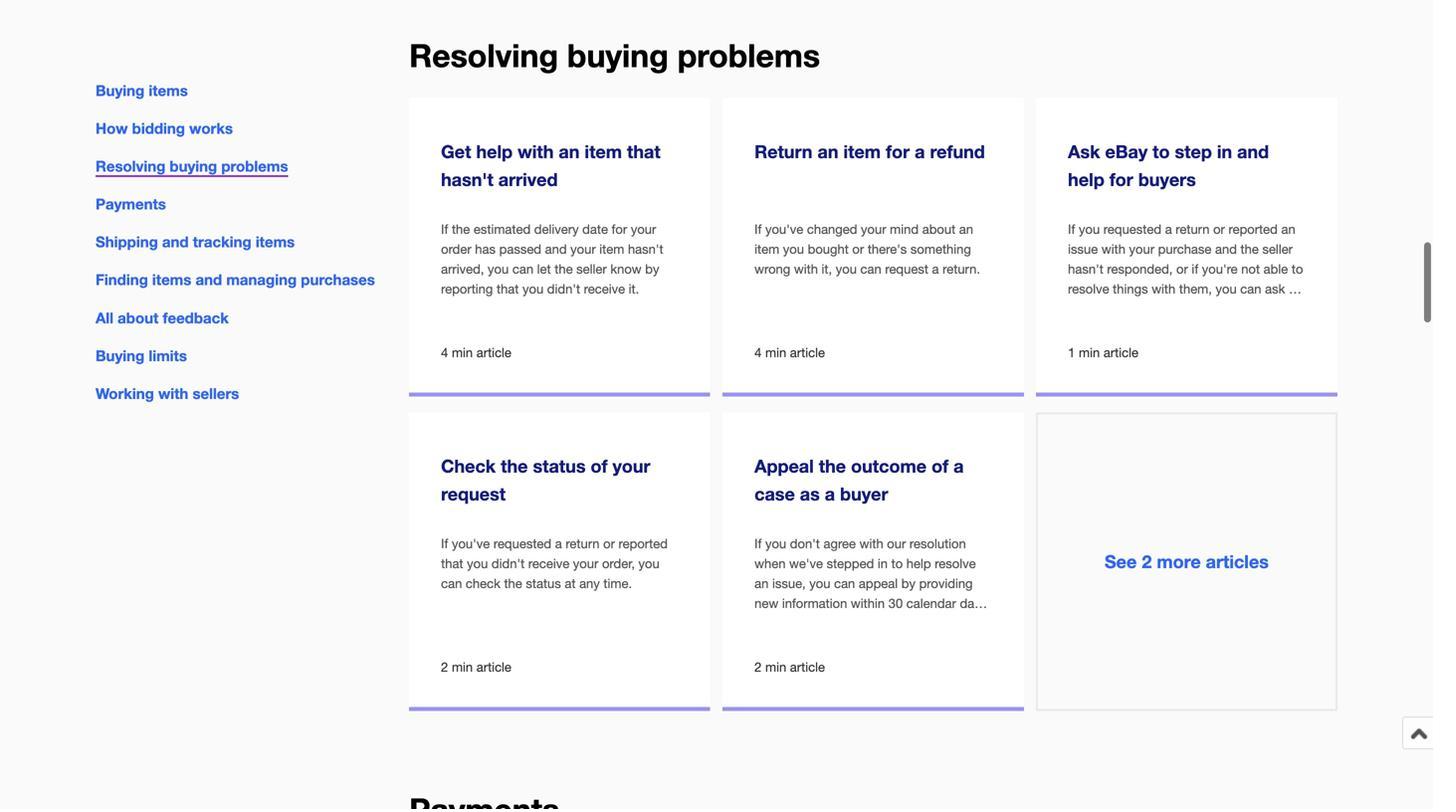Task type: vqa. For each thing, say whether or not it's contained in the screenshot.
text box
no



Task type: locate. For each thing, give the bounding box(es) containing it.
you up check
[[467, 556, 488, 572]]

ask
[[1266, 281, 1286, 297]]

return for step
[[1176, 222, 1210, 237]]

in
[[1218, 141, 1233, 162], [878, 556, 888, 572]]

and left the tracking
[[162, 233, 189, 251]]

1 vertical spatial reported
[[619, 536, 668, 552]]

if inside if you've requested a return or reported that you didn't receive your order, you can check the status at any time.
[[441, 536, 448, 552]]

hasn't inside 'if the estimated delivery date for your order has passed and your item hasn't arrived, you can let the seller know by reporting that you didn't receive it.'
[[628, 242, 664, 257]]

0 vertical spatial hasn't
[[441, 169, 494, 190]]

0 horizontal spatial by
[[646, 261, 660, 277]]

0 vertical spatial resolve
[[1069, 281, 1110, 297]]

0 vertical spatial didn't
[[547, 281, 581, 297]]

arrived
[[499, 169, 558, 190]]

appeal
[[755, 455, 814, 477]]

let
[[537, 261, 551, 277]]

0 horizontal spatial of
[[591, 455, 608, 477]]

requested inside if you requested a return or reported an issue with your purchase and the seller hasn't responded, or if you're not able to resolve things with them, you can ask us to help.
[[1104, 222, 1162, 237]]

status left at on the bottom
[[526, 576, 561, 592]]

for left refund
[[886, 141, 910, 162]]

article for return an item for a refund
[[790, 345, 825, 360]]

check
[[466, 576, 501, 592]]

return up any
[[566, 536, 600, 552]]

0 vertical spatial items
[[149, 82, 188, 100]]

more
[[1157, 551, 1202, 572]]

to up buyers in the right of the page
[[1153, 141, 1171, 162]]

in inside if you don't agree with our resolution when we've stepped in to help resolve an issue, you can appeal by providing new information within 30 calendar days of the case closing.
[[878, 556, 888, 572]]

for inside 'if the estimated delivery date for your order has passed and your item hasn't arrived, you can let the seller know by reporting that you didn't receive it.'
[[612, 222, 628, 237]]

changed
[[807, 222, 858, 237]]

1 horizontal spatial seller
[[1263, 242, 1294, 257]]

with down "responded,"
[[1152, 281, 1176, 297]]

you've inside if you've changed your mind about an item you bought or there's something wrong with it, you can request a return.
[[766, 222, 804, 237]]

working
[[96, 385, 154, 403]]

to
[[1153, 141, 1171, 162], [1292, 261, 1304, 277], [1069, 301, 1080, 317], [892, 556, 903, 572]]

0 horizontal spatial that
[[441, 556, 464, 572]]

items for buying items
[[149, 82, 188, 100]]

reported inside if you requested a return or reported an issue with your purchase and the seller hasn't responded, or if you're not able to resolve things with them, you can ask us to help.
[[1229, 222, 1278, 237]]

article down the it,
[[790, 345, 825, 360]]

can inside if you don't agree with our resolution when we've stepped in to help resolve an issue, you can appeal by providing new information within 30 calendar days of the case closing.
[[835, 576, 856, 592]]

0 horizontal spatial in
[[878, 556, 888, 572]]

you've inside if you've requested a return or reported that you didn't receive your order, you can check the status at any time.
[[452, 536, 490, 552]]

or
[[1214, 222, 1226, 237], [853, 242, 865, 257], [1177, 261, 1189, 277], [604, 536, 615, 552]]

your up "responded,"
[[1130, 242, 1155, 257]]

0 vertical spatial case
[[755, 483, 795, 505]]

an up 'delivery'
[[559, 141, 580, 162]]

1 horizontal spatial problems
[[678, 36, 821, 74]]

a
[[915, 141, 926, 162], [1166, 222, 1173, 237], [933, 261, 940, 277], [954, 455, 964, 477], [825, 483, 836, 505], [555, 536, 562, 552]]

2 min article
[[441, 660, 512, 675], [755, 660, 825, 675]]

0 vertical spatial request
[[886, 261, 929, 277]]

case down information at the bottom of page
[[792, 616, 819, 631]]

your inside if you've requested a return or reported that you didn't receive your order, you can check the status at any time.
[[573, 556, 599, 572]]

0 horizontal spatial for
[[612, 222, 628, 237]]

help down resolution on the right bottom of page
[[907, 556, 932, 572]]

1 horizontal spatial help
[[907, 556, 932, 572]]

how bidding works link
[[96, 120, 233, 137]]

resolve up help.
[[1069, 281, 1110, 297]]

if inside if you've changed your mind about an item you bought or there's something wrong with it, you can request a return.
[[755, 222, 762, 237]]

4 down reporting
[[441, 345, 448, 360]]

2 horizontal spatial help
[[1069, 169, 1105, 190]]

1 horizontal spatial in
[[1218, 141, 1233, 162]]

reported inside if you've requested a return or reported that you didn't receive your order, you can check the status at any time.
[[619, 536, 668, 552]]

2 min article down new
[[755, 660, 825, 675]]

0 vertical spatial receive
[[584, 281, 625, 297]]

return an item for a refund
[[755, 141, 986, 162]]

1 horizontal spatial resolving buying problems
[[409, 36, 821, 74]]

article
[[477, 345, 512, 360], [790, 345, 825, 360], [1104, 345, 1139, 360], [477, 660, 512, 675], [790, 660, 825, 675]]

a down check the status of your request
[[555, 536, 562, 552]]

date
[[583, 222, 608, 237]]

and up feedback
[[196, 271, 222, 289]]

return up purchase
[[1176, 222, 1210, 237]]

1 vertical spatial that
[[497, 281, 519, 297]]

if inside if you don't agree with our resolution when we've stepped in to help resolve an issue, you can appeal by providing new information within 30 calendar days of the case closing.
[[755, 536, 762, 552]]

4 min article for get help with an item that hasn't arrived
[[441, 345, 512, 360]]

receive down know
[[584, 281, 625, 297]]

min for appeal the outcome of a case as a buyer
[[766, 660, 787, 675]]

1 vertical spatial buying
[[96, 347, 145, 365]]

1 vertical spatial requested
[[494, 536, 552, 552]]

help inside ask ebay to step in and help for buyers
[[1069, 169, 1105, 190]]

can down passed
[[513, 261, 534, 277]]

1 horizontal spatial 4
[[755, 345, 762, 360]]

by
[[646, 261, 660, 277], [902, 576, 916, 592]]

4 min article down reporting
[[441, 345, 512, 360]]

0 horizontal spatial resolve
[[935, 556, 976, 572]]

article right 1
[[1104, 345, 1139, 360]]

min down new
[[766, 660, 787, 675]]

1 horizontal spatial return
[[1176, 222, 1210, 237]]

1 vertical spatial by
[[902, 576, 916, 592]]

1 horizontal spatial didn't
[[547, 281, 581, 297]]

0 horizontal spatial requested
[[494, 536, 552, 552]]

2 min article down check
[[441, 660, 512, 675]]

in right step
[[1218, 141, 1233, 162]]

tracking
[[193, 233, 252, 251]]

item
[[585, 141, 622, 162], [844, 141, 881, 162], [600, 242, 625, 257], [755, 242, 780, 257]]

items up managing
[[256, 233, 295, 251]]

1 vertical spatial help
[[1069, 169, 1105, 190]]

if for get help with an item that hasn't arrived
[[441, 222, 448, 237]]

by inside 'if the estimated delivery date for your order has passed and your item hasn't arrived, you can let the seller know by reporting that you didn't receive it.'
[[646, 261, 660, 277]]

an up new
[[755, 576, 769, 592]]

1 vertical spatial return
[[566, 536, 600, 552]]

1 vertical spatial you've
[[452, 536, 490, 552]]

1 horizontal spatial request
[[886, 261, 929, 277]]

1 horizontal spatial requested
[[1104, 222, 1162, 237]]

4 min article down wrong on the top right
[[755, 345, 825, 360]]

the inside the appeal the outcome of a case as a buyer
[[819, 455, 847, 477]]

2 horizontal spatial hasn't
[[1069, 261, 1104, 277]]

0 vertical spatial by
[[646, 261, 660, 277]]

can inside 'if the estimated delivery date for your order has passed and your item hasn't arrived, you can let the seller know by reporting that you didn't receive it.'
[[513, 261, 534, 277]]

2 for appeal the outcome of a case as a buyer
[[755, 660, 762, 675]]

resolve up providing
[[935, 556, 976, 572]]

to down our
[[892, 556, 903, 572]]

hasn't down get
[[441, 169, 494, 190]]

if for check the status of your request
[[441, 536, 448, 552]]

that
[[627, 141, 661, 162], [497, 281, 519, 297], [441, 556, 464, 572]]

0 vertical spatial buying
[[567, 36, 669, 74]]

didn't down let
[[547, 281, 581, 297]]

check the status of your request
[[441, 455, 651, 505]]

article down check
[[477, 660, 512, 675]]

status inside if you've requested a return or reported that you didn't receive your order, you can check the status at any time.
[[526, 576, 561, 592]]

request down there's
[[886, 261, 929, 277]]

you've up check
[[452, 536, 490, 552]]

a down something
[[933, 261, 940, 277]]

min right 1
[[1079, 345, 1101, 360]]

2 4 min article from the left
[[755, 345, 825, 360]]

check
[[441, 455, 496, 477]]

requested up check
[[494, 536, 552, 552]]

4 down wrong on the top right
[[755, 345, 762, 360]]

return
[[1176, 222, 1210, 237], [566, 536, 600, 552]]

reported
[[1229, 222, 1278, 237], [619, 536, 668, 552]]

min down check
[[452, 660, 473, 675]]

an inside if you requested a return or reported an issue with your purchase and the seller hasn't responded, or if you're not able to resolve things with them, you can ask us to help.
[[1282, 222, 1296, 237]]

0 vertical spatial help
[[476, 141, 513, 162]]

1 vertical spatial didn't
[[492, 556, 525, 572]]

1 vertical spatial resolving
[[96, 157, 166, 175]]

about right all
[[118, 309, 159, 327]]

didn't up check
[[492, 556, 525, 572]]

receive up at on the bottom
[[529, 556, 570, 572]]

problems
[[678, 36, 821, 74], [221, 157, 288, 175]]

0 horizontal spatial 2 min article
[[441, 660, 512, 675]]

1 vertical spatial problems
[[221, 157, 288, 175]]

2 4 from the left
[[755, 345, 762, 360]]

1 horizontal spatial hasn't
[[628, 242, 664, 257]]

know
[[611, 261, 642, 277]]

with up arrived
[[518, 141, 554, 162]]

buying up "how"
[[96, 82, 145, 100]]

hasn't down "issue"
[[1069, 261, 1104, 277]]

by right know
[[646, 261, 660, 277]]

article for appeal the outcome of a case as a buyer
[[790, 660, 825, 675]]

if for return an item for a refund
[[755, 222, 762, 237]]

or left there's
[[853, 242, 865, 257]]

min down reporting
[[452, 345, 473, 360]]

hasn't up know
[[628, 242, 664, 257]]

can down not
[[1241, 281, 1262, 297]]

if for appeal the outcome of a case as a buyer
[[755, 536, 762, 552]]

seller up able
[[1263, 242, 1294, 257]]

4
[[441, 345, 448, 360], [755, 345, 762, 360]]

2 for check the status of your request
[[441, 660, 448, 675]]

min for get help with an item that hasn't arrived
[[452, 345, 473, 360]]

for down "ebay"
[[1110, 169, 1134, 190]]

1 vertical spatial in
[[878, 556, 888, 572]]

1 horizontal spatial resolve
[[1069, 281, 1110, 297]]

0 horizontal spatial resolving
[[96, 157, 166, 175]]

of inside the appeal the outcome of a case as a buyer
[[932, 455, 949, 477]]

help right get
[[476, 141, 513, 162]]

1 horizontal spatial of
[[755, 616, 766, 631]]

1 buying from the top
[[96, 82, 145, 100]]

2
[[1142, 551, 1152, 572], [441, 660, 448, 675], [755, 660, 762, 675]]

help
[[476, 141, 513, 162], [1069, 169, 1105, 190], [907, 556, 932, 572]]

item up wrong on the top right
[[755, 242, 780, 257]]

0 horizontal spatial seller
[[577, 261, 607, 277]]

0 horizontal spatial 4 min article
[[441, 345, 512, 360]]

an up something
[[960, 222, 974, 237]]

we've
[[790, 556, 823, 572]]

our
[[888, 536, 906, 552]]

article for check the status of your request
[[477, 660, 512, 675]]

receive inside 'if the estimated delivery date for your order has passed and your item hasn't arrived, you can let the seller know by reporting that you didn't receive it.'
[[584, 281, 625, 297]]

0 horizontal spatial resolving buying problems
[[96, 157, 288, 175]]

1 vertical spatial request
[[441, 483, 506, 505]]

1 vertical spatial hasn't
[[628, 242, 664, 257]]

if you've requested a return or reported that you didn't receive your order, you can check the status at any time.
[[441, 536, 668, 592]]

you up information at the bottom of page
[[810, 576, 831, 592]]

things
[[1113, 281, 1149, 297]]

your up there's
[[861, 222, 887, 237]]

payments
[[96, 195, 166, 213]]

the inside check the status of your request
[[501, 455, 528, 477]]

a up purchase
[[1166, 222, 1173, 237]]

buying for buying limits
[[96, 347, 145, 365]]

min for check the status of your request
[[452, 660, 473, 675]]

with right "issue"
[[1102, 242, 1126, 257]]

min for ask ebay to step in and help for buyers
[[1079, 345, 1101, 360]]

seller left know
[[577, 261, 607, 277]]

return inside if you've requested a return or reported that you didn't receive your order, you can check the status at any time.
[[566, 536, 600, 552]]

0 horizontal spatial problems
[[221, 157, 288, 175]]

about up something
[[923, 222, 956, 237]]

with inside if you don't agree with our resolution when we've stepped in to help resolve an issue, you can appeal by providing new information within 30 calendar days of the case closing.
[[860, 536, 884, 552]]

1 horizontal spatial that
[[497, 281, 519, 297]]

you up "issue"
[[1079, 222, 1101, 237]]

1 vertical spatial for
[[1110, 169, 1134, 190]]

2 vertical spatial help
[[907, 556, 932, 572]]

your up order,
[[613, 455, 651, 477]]

0 horizontal spatial receive
[[529, 556, 570, 572]]

didn't inside if you've requested a return or reported that you didn't receive your order, you can check the status at any time.
[[492, 556, 525, 572]]

0 horizontal spatial 2
[[441, 660, 448, 675]]

and inside ask ebay to step in and help for buyers
[[1238, 141, 1270, 162]]

can inside if you've requested a return or reported that you didn't receive your order, you can check the status at any time.
[[441, 576, 462, 592]]

0 horizontal spatial return
[[566, 536, 600, 552]]

issue
[[1069, 242, 1099, 257]]

didn't
[[547, 281, 581, 297], [492, 556, 525, 572]]

1 4 min article from the left
[[441, 345, 512, 360]]

1 horizontal spatial resolving
[[409, 36, 559, 74]]

all about feedback link
[[96, 309, 229, 327]]

0 horizontal spatial you've
[[452, 536, 490, 552]]

2 min article for case
[[755, 660, 825, 675]]

0 vertical spatial seller
[[1263, 242, 1294, 257]]

the inside if you don't agree with our resolution when we've stepped in to help resolve an issue, you can appeal by providing new information within 30 calendar days of the case closing.
[[770, 616, 788, 631]]

of
[[591, 455, 608, 477], [932, 455, 949, 477], [755, 616, 766, 631]]

item inside get help with an item that hasn't arrived
[[585, 141, 622, 162]]

request down "check"
[[441, 483, 506, 505]]

0 horizontal spatial hasn't
[[441, 169, 494, 190]]

seller
[[1263, 242, 1294, 257], [577, 261, 607, 277]]

not
[[1242, 261, 1261, 277]]

for inside ask ebay to step in and help for buyers
[[1110, 169, 1134, 190]]

step
[[1176, 141, 1213, 162]]

of inside check the status of your request
[[591, 455, 608, 477]]

status
[[533, 455, 586, 477], [526, 576, 561, 592]]

to inside if you don't agree with our resolution when we've stepped in to help resolve an issue, you can appeal by providing new information within 30 calendar days of the case closing.
[[892, 556, 903, 572]]

you up wrong on the top right
[[783, 242, 805, 257]]

1 vertical spatial about
[[118, 309, 159, 327]]

return.
[[943, 261, 981, 277]]

stepped
[[827, 556, 875, 572]]

1 vertical spatial resolve
[[935, 556, 976, 572]]

1 vertical spatial case
[[792, 616, 819, 631]]

by up 30
[[902, 576, 916, 592]]

seller inside if you requested a return or reported an issue with your purchase and the seller hasn't responded, or if you're not able to resolve things with them, you can ask us to help.
[[1263, 242, 1294, 257]]

article down reporting
[[477, 345, 512, 360]]

2 horizontal spatial for
[[1110, 169, 1134, 190]]

case down appeal
[[755, 483, 795, 505]]

bidding
[[132, 120, 185, 137]]

with
[[518, 141, 554, 162], [1102, 242, 1126, 257], [794, 261, 818, 277], [1152, 281, 1176, 297], [158, 385, 188, 403], [860, 536, 884, 552]]

0 vertical spatial status
[[533, 455, 586, 477]]

1 vertical spatial seller
[[577, 261, 607, 277]]

0 horizontal spatial buying
[[170, 157, 217, 175]]

the right "check"
[[501, 455, 528, 477]]

as
[[800, 483, 820, 505]]

1 horizontal spatial by
[[902, 576, 916, 592]]

0 horizontal spatial help
[[476, 141, 513, 162]]

if inside 'if the estimated delivery date for your order has passed and your item hasn't arrived, you can let the seller know by reporting that you didn't receive it.'
[[441, 222, 448, 237]]

2 vertical spatial hasn't
[[1069, 261, 1104, 277]]

purchases
[[301, 271, 375, 289]]

0 vertical spatial that
[[627, 141, 661, 162]]

0 vertical spatial you've
[[766, 222, 804, 237]]

them,
[[1180, 281, 1213, 297]]

receive inside if you've requested a return or reported that you didn't receive your order, you can check the status at any time.
[[529, 556, 570, 572]]

receive
[[584, 281, 625, 297], [529, 556, 570, 572]]

1 4 from the left
[[441, 345, 448, 360]]

2 2 min article from the left
[[755, 660, 825, 675]]

within
[[851, 596, 885, 611]]

1 horizontal spatial 2 min article
[[755, 660, 825, 675]]

can left check
[[441, 576, 462, 592]]

0 vertical spatial in
[[1218, 141, 1233, 162]]

0 vertical spatial buying
[[96, 82, 145, 100]]

0 vertical spatial about
[[923, 222, 956, 237]]

1 vertical spatial receive
[[529, 556, 570, 572]]

article for get help with an item that hasn't arrived
[[477, 345, 512, 360]]

0 vertical spatial for
[[886, 141, 910, 162]]

if the estimated delivery date for your order has passed and your item hasn't arrived, you can let the seller know by reporting that you didn't receive it.
[[441, 222, 664, 297]]

1 2 min article from the left
[[441, 660, 512, 675]]

that inside 'if the estimated delivery date for your order has passed and your item hasn't arrived, you can let the seller know by reporting that you didn't receive it.'
[[497, 281, 519, 297]]

2 horizontal spatial of
[[932, 455, 949, 477]]

0 horizontal spatial 4
[[441, 345, 448, 360]]

an inside get help with an item that hasn't arrived
[[559, 141, 580, 162]]

don't
[[790, 536, 820, 552]]

0 horizontal spatial request
[[441, 483, 506, 505]]

you've up wrong on the top right
[[766, 222, 804, 237]]

reported up order,
[[619, 536, 668, 552]]

the up as on the bottom right of page
[[819, 455, 847, 477]]

2 vertical spatial for
[[612, 222, 628, 237]]

buying
[[96, 82, 145, 100], [96, 347, 145, 365]]

sellers
[[193, 385, 239, 403]]

with left the it,
[[794, 261, 818, 277]]

0 vertical spatial resolving
[[409, 36, 559, 74]]

or up you're
[[1214, 222, 1226, 237]]

calendar
[[907, 596, 957, 611]]

return inside if you requested a return or reported an issue with your purchase and the seller hasn't responded, or if you're not able to resolve things with them, you can ask us to help.
[[1176, 222, 1210, 237]]

requested for ebay
[[1104, 222, 1162, 237]]

status right "check"
[[533, 455, 586, 477]]

and inside if you requested a return or reported an issue with your purchase and the seller hasn't responded, or if you're not able to resolve things with them, you can ask us to help.
[[1216, 242, 1238, 257]]

help inside get help with an item that hasn't arrived
[[476, 141, 513, 162]]

0 vertical spatial requested
[[1104, 222, 1162, 237]]

item up know
[[600, 242, 625, 257]]

your down date
[[571, 242, 596, 257]]

or up order,
[[604, 536, 615, 552]]

in up appeal
[[878, 556, 888, 572]]

2 vertical spatial items
[[152, 271, 192, 289]]

1 horizontal spatial receive
[[584, 281, 625, 297]]

help down ask
[[1069, 169, 1105, 190]]

purchase
[[1159, 242, 1212, 257]]

help inside if you don't agree with our resolution when we've stepped in to help resolve an issue, you can appeal by providing new information within 30 calendar days of the case closing.
[[907, 556, 932, 572]]

4 for get help with an item that hasn't arrived
[[441, 345, 448, 360]]

you've
[[766, 222, 804, 237], [452, 536, 490, 552]]

for
[[886, 141, 910, 162], [1110, 169, 1134, 190], [612, 222, 628, 237]]

1 horizontal spatial about
[[923, 222, 956, 237]]

2 vertical spatial that
[[441, 556, 464, 572]]

article down closing. on the bottom of the page
[[790, 660, 825, 675]]

your up any
[[573, 556, 599, 572]]

buying items
[[96, 82, 188, 100]]

reported up not
[[1229, 222, 1278, 237]]

your
[[631, 222, 657, 237], [861, 222, 887, 237], [571, 242, 596, 257], [1130, 242, 1155, 257], [613, 455, 651, 477], [573, 556, 599, 572]]

2 buying from the top
[[96, 347, 145, 365]]

if inside if you requested a return or reported an issue with your purchase and the seller hasn't responded, or if you're not able to resolve things with them, you can ask us to help.
[[1069, 222, 1076, 237]]

article for ask ebay to step in and help for buyers
[[1104, 345, 1139, 360]]

by inside if you don't agree with our resolution when we've stepped in to help resolve an issue, you can appeal by providing new information within 30 calendar days of the case closing.
[[902, 576, 916, 592]]

can down there's
[[861, 261, 882, 277]]

can down stepped
[[835, 576, 856, 592]]

with inside if you've changed your mind about an item you bought or there's something wrong with it, you can request a return.
[[794, 261, 818, 277]]

0 vertical spatial return
[[1176, 222, 1210, 237]]

the inside if you requested a return or reported an issue with your purchase and the seller hasn't responded, or if you're not able to resolve things with them, you can ask us to help.
[[1241, 242, 1260, 257]]

the up not
[[1241, 242, 1260, 257]]

requested inside if you've requested a return or reported that you didn't receive your order, you can check the status at any time.
[[494, 536, 552, 552]]

1 horizontal spatial 2
[[755, 660, 762, 675]]

if up wrong on the top right
[[755, 222, 762, 237]]

shipping and tracking items
[[96, 233, 295, 251]]

finding
[[96, 271, 148, 289]]

0 horizontal spatial didn't
[[492, 556, 525, 572]]

status inside check the status of your request
[[533, 455, 586, 477]]



Task type: describe. For each thing, give the bounding box(es) containing it.
able
[[1264, 261, 1289, 277]]

1 horizontal spatial buying
[[567, 36, 669, 74]]

when
[[755, 556, 786, 572]]

if
[[1192, 261, 1199, 277]]

case inside the appeal the outcome of a case as a buyer
[[755, 483, 795, 505]]

that inside if you've requested a return or reported that you didn't receive your order, you can check the status at any time.
[[441, 556, 464, 572]]

responded,
[[1108, 261, 1173, 277]]

you right the it,
[[836, 261, 857, 277]]

estimated
[[474, 222, 531, 237]]

a right as on the bottom right of page
[[825, 483, 836, 505]]

an right return
[[818, 141, 839, 162]]

days
[[960, 596, 988, 611]]

1 vertical spatial items
[[256, 233, 295, 251]]

to left help.
[[1069, 301, 1080, 317]]

see 2 more articles
[[1105, 551, 1270, 572]]

if you don't agree with our resolution when we've stepped in to help resolve an issue, you can appeal by providing new information within 30 calendar days of the case closing.
[[755, 536, 988, 631]]

item inside if you've changed your mind about an item you bought or there's something wrong with it, you can request a return.
[[755, 242, 780, 257]]

a inside if you requested a return or reported an issue with your purchase and the seller hasn't responded, or if you're not able to resolve things with them, you can ask us to help.
[[1166, 222, 1173, 237]]

your up know
[[631, 222, 657, 237]]

1
[[1069, 345, 1076, 360]]

if you've changed your mind about an item you bought or there's something wrong with it, you can request a return.
[[755, 222, 981, 277]]

or inside if you've requested a return or reported that you didn't receive your order, you can check the status at any time.
[[604, 536, 615, 552]]

you right order,
[[639, 556, 660, 572]]

0 vertical spatial resolving buying problems
[[409, 36, 821, 74]]

it.
[[629, 281, 640, 297]]

an inside if you don't agree with our resolution when we've stepped in to help resolve an issue, you can appeal by providing new information within 30 calendar days of the case closing.
[[755, 576, 769, 592]]

finding items and managing purchases
[[96, 271, 375, 289]]

ask
[[1069, 141, 1101, 162]]

or left if
[[1177, 261, 1189, 277]]

with down limits
[[158, 385, 188, 403]]

a right outcome
[[954, 455, 964, 477]]

you've for return an item for a refund
[[766, 222, 804, 237]]

1 vertical spatial buying
[[170, 157, 217, 175]]

item right return
[[844, 141, 881, 162]]

closing.
[[823, 616, 867, 631]]

request inside check the status of your request
[[441, 483, 506, 505]]

buying limits link
[[96, 347, 187, 365]]

appeal the outcome of a case as a buyer
[[755, 455, 964, 505]]

a left refund
[[915, 141, 926, 162]]

resolve inside if you requested a return or reported an issue with your purchase and the seller hasn't responded, or if you're not able to resolve things with them, you can ask us to help.
[[1069, 281, 1110, 297]]

that inside get help with an item that hasn't arrived
[[627, 141, 661, 162]]

hasn't inside get help with an item that hasn't arrived
[[441, 169, 494, 190]]

get help with an item that hasn't arrived
[[441, 141, 661, 190]]

all
[[96, 309, 114, 327]]

you down the has
[[488, 261, 509, 277]]

of for outcome
[[932, 455, 949, 477]]

refund
[[931, 141, 986, 162]]

buyer
[[841, 483, 889, 505]]

at
[[565, 576, 576, 592]]

in inside ask ebay to step in and help for buyers
[[1218, 141, 1233, 162]]

case inside if you don't agree with our resolution when we've stepped in to help resolve an issue, you can appeal by providing new information within 30 calendar days of the case closing.
[[792, 616, 819, 631]]

agree
[[824, 536, 856, 552]]

or inside if you've changed your mind about an item you bought or there's something wrong with it, you can request a return.
[[853, 242, 865, 257]]

if for ask ebay to step in and help for buyers
[[1069, 222, 1076, 237]]

shipping and tracking items link
[[96, 233, 295, 251]]

item inside 'if the estimated delivery date for your order has passed and your item hasn't arrived, you can let the seller know by reporting that you didn't receive it.'
[[600, 242, 625, 257]]

you down you're
[[1216, 281, 1237, 297]]

buying items link
[[96, 82, 188, 100]]

limits
[[149, 347, 187, 365]]

0 vertical spatial problems
[[678, 36, 821, 74]]

2 min article for request
[[441, 660, 512, 675]]

mind
[[890, 222, 919, 237]]

buyers
[[1139, 169, 1197, 190]]

information
[[783, 596, 848, 611]]

resolving buying problems link
[[96, 157, 288, 177]]

any
[[580, 576, 600, 592]]

to up us
[[1292, 261, 1304, 277]]

of inside if you don't agree with our resolution when we've stepped in to help resolve an issue, you can appeal by providing new information within 30 calendar days of the case closing.
[[755, 616, 766, 631]]

delivery
[[535, 222, 579, 237]]

it,
[[822, 261, 833, 277]]

didn't inside 'if the estimated delivery date for your order has passed and your item hasn't arrived, you can let the seller know by reporting that you didn't receive it.'
[[547, 281, 581, 297]]

return for of
[[566, 536, 600, 552]]

hasn't inside if you requested a return or reported an issue with your purchase and the seller hasn't responded, or if you're not able to resolve things with them, you can ask us to help.
[[1069, 261, 1104, 277]]

your inside if you've changed your mind about an item you bought or there's something wrong with it, you can request a return.
[[861, 222, 887, 237]]

feedback
[[163, 309, 229, 327]]

help.
[[1084, 301, 1112, 317]]

has
[[475, 242, 496, 257]]

providing
[[920, 576, 973, 592]]

you're
[[1203, 261, 1238, 277]]

if you requested a return or reported an issue with your purchase and the seller hasn't responded, or if you're not able to resolve things with them, you can ask us to help.
[[1069, 222, 1304, 317]]

you've for check the status of your request
[[452, 536, 490, 552]]

you up when
[[766, 536, 787, 552]]

how
[[96, 120, 128, 137]]

4 for return an item for a refund
[[755, 345, 762, 360]]

with inside get help with an item that hasn't arrived
[[518, 141, 554, 162]]

a inside if you've requested a return or reported that you didn't receive your order, you can check the status at any time.
[[555, 536, 562, 552]]

managing
[[226, 271, 297, 289]]

about inside if you've changed your mind about an item you bought or there's something wrong with it, you can request a return.
[[923, 222, 956, 237]]

can inside if you've changed your mind about an item you bought or there's something wrong with it, you can request a return.
[[861, 261, 882, 277]]

how bidding works
[[96, 120, 233, 137]]

to inside ask ebay to step in and help for buyers
[[1153, 141, 1171, 162]]

0 horizontal spatial about
[[118, 309, 159, 327]]

requested for the
[[494, 536, 552, 552]]

outcome
[[852, 455, 927, 477]]

ask ebay to step in and help for buyers
[[1069, 141, 1270, 190]]

the inside if you've requested a return or reported that you didn't receive your order, you can check the status at any time.
[[504, 576, 523, 592]]

a inside if you've changed your mind about an item you bought or there's something wrong with it, you can request a return.
[[933, 261, 940, 277]]

resolve inside if you don't agree with our resolution when we've stepped in to help resolve an issue, you can appeal by providing new information within 30 calendar days of the case closing.
[[935, 556, 976, 572]]

30
[[889, 596, 903, 611]]

ebay
[[1106, 141, 1148, 162]]

working with sellers link
[[96, 385, 239, 403]]

min for return an item for a refund
[[766, 345, 787, 360]]

see
[[1105, 551, 1138, 572]]

resolution
[[910, 536, 967, 552]]

issue,
[[773, 576, 806, 592]]

2 horizontal spatial 2
[[1142, 551, 1152, 572]]

reporting
[[441, 281, 493, 297]]

return
[[755, 141, 813, 162]]

shipping
[[96, 233, 158, 251]]

1 horizontal spatial for
[[886, 141, 910, 162]]

works
[[189, 120, 233, 137]]

finding items and managing purchases link
[[96, 271, 375, 289]]

the up order
[[452, 222, 470, 237]]

new
[[755, 596, 779, 611]]

1 min article
[[1069, 345, 1139, 360]]

articles
[[1207, 551, 1270, 572]]

payments link
[[96, 195, 166, 213]]

bought
[[808, 242, 849, 257]]

working with sellers
[[96, 385, 239, 403]]

seller inside 'if the estimated delivery date for your order has passed and your item hasn't arrived, you can let the seller know by reporting that you didn't receive it.'
[[577, 261, 607, 277]]

your inside if you requested a return or reported an issue with your purchase and the seller hasn't responded, or if you're not able to resolve things with them, you can ask us to help.
[[1130, 242, 1155, 257]]

wrong
[[755, 261, 791, 277]]

all about feedback
[[96, 309, 229, 327]]

an inside if you've changed your mind about an item you bought or there's something wrong with it, you can request a return.
[[960, 222, 974, 237]]

arrived,
[[441, 261, 484, 277]]

your inside check the status of your request
[[613, 455, 651, 477]]

the right let
[[555, 261, 573, 277]]

order,
[[602, 556, 635, 572]]

4 min article for return an item for a refund
[[755, 345, 825, 360]]

buying for buying items
[[96, 82, 145, 100]]

request inside if you've changed your mind about an item you bought or there's something wrong with it, you can request a return.
[[886, 261, 929, 277]]

1 vertical spatial resolving buying problems
[[96, 157, 288, 175]]

of for status
[[591, 455, 608, 477]]

you down let
[[523, 281, 544, 297]]

reported for ask ebay to step in and help for buyers
[[1229, 222, 1278, 237]]

and inside 'if the estimated delivery date for your order has passed and your item hasn't arrived, you can let the seller know by reporting that you didn't receive it.'
[[545, 242, 567, 257]]

something
[[911, 242, 972, 257]]

there's
[[868, 242, 907, 257]]

items for finding items and managing purchases
[[152, 271, 192, 289]]

can inside if you requested a return or reported an issue with your purchase and the seller hasn't responded, or if you're not able to resolve things with them, you can ask us to help.
[[1241, 281, 1262, 297]]

passed
[[500, 242, 542, 257]]

reported for check the status of your request
[[619, 536, 668, 552]]



